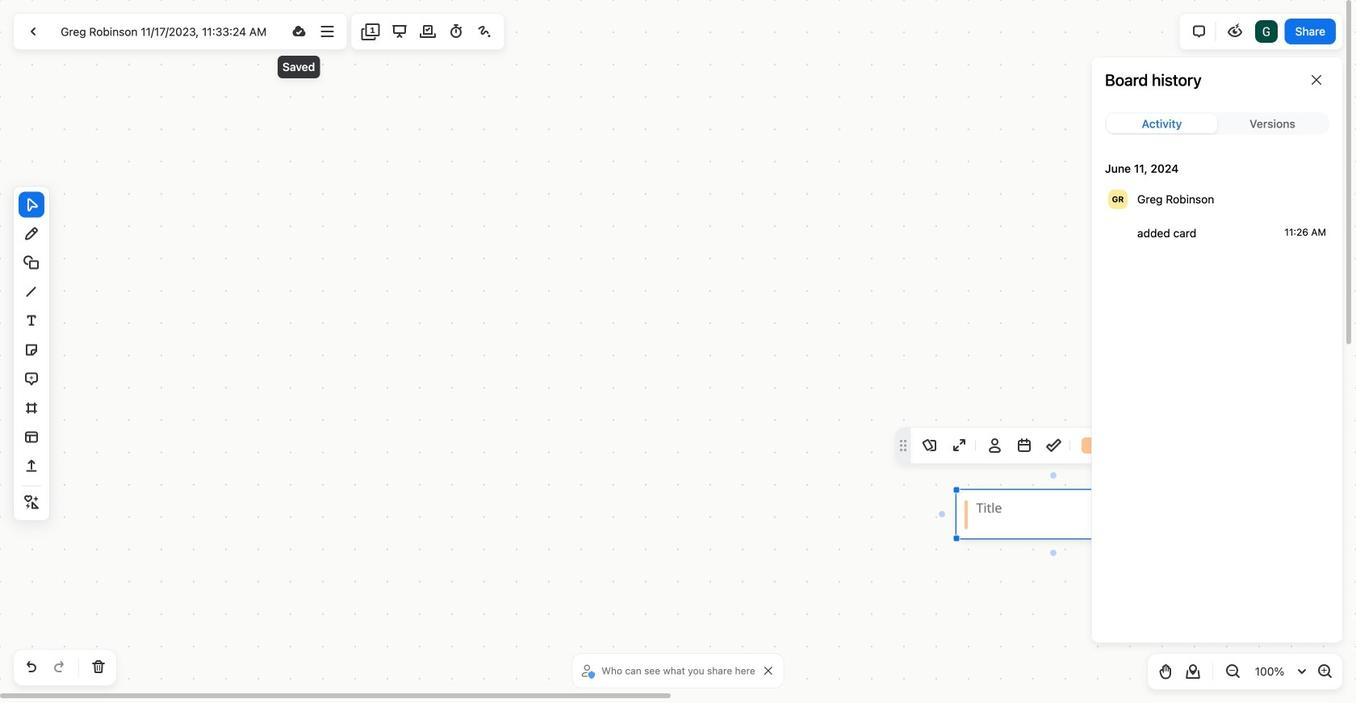 Task type: vqa. For each thing, say whether or not it's contained in the screenshot.
"Tabs of my account settings page" tab list
no



Task type: locate. For each thing, give the bounding box(es) containing it.
menu item
[[917, 433, 943, 459]]

comment panel image
[[1190, 22, 1209, 41]]

tab list
[[1107, 114, 1328, 133]]

timer image
[[447, 22, 466, 41]]

close image
[[764, 667, 773, 675]]

close image
[[1312, 75, 1322, 85]]

color menu item
[[1082, 438, 1098, 454]]



Task type: describe. For each thing, give the bounding box(es) containing it.
Document name text field
[[49, 19, 284, 44]]

greg robinson image
[[1109, 190, 1128, 209]]

presentation image
[[390, 22, 409, 41]]

zoom out image
[[1223, 662, 1243, 682]]

more options image
[[318, 22, 337, 41]]

laser image
[[475, 22, 494, 41]]

undo image
[[22, 658, 41, 677]]

clear page image
[[89, 658, 108, 677]]

greg robinson list item
[[1254, 19, 1280, 44]]

zoom in image
[[1315, 662, 1335, 682]]

dashboard image
[[23, 22, 43, 41]]

pages image
[[361, 22, 381, 41]]

vote3634634 image
[[418, 22, 438, 41]]



